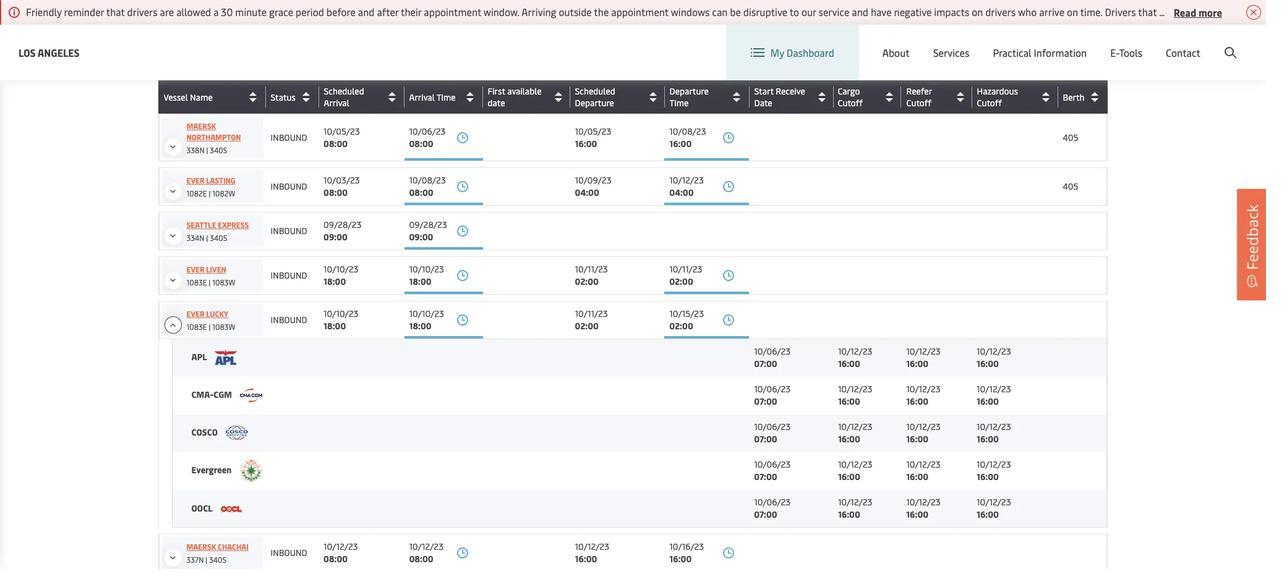 Task type: locate. For each thing, give the bounding box(es) containing it.
services
[[933, 46, 969, 59]]

05:00
[[669, 0, 693, 12], [669, 89, 693, 101]]

outside up login / create account
[[1187, 5, 1220, 19]]

09/28/23 down 10/08/23 08:00
[[409, 219, 447, 231]]

340s for 10/05/23
[[210, 145, 227, 155]]

3 405 from the top
[[1063, 181, 1078, 192]]

drivers
[[127, 5, 157, 19], [985, 5, 1016, 19]]

0 horizontal spatial 09/28/23 09:00
[[324, 219, 361, 243]]

inbound for 10/08/23
[[271, 132, 307, 143]]

2 maersk from the top
[[186, 542, 216, 552]]

their left close alert icon
[[1222, 5, 1243, 19]]

inbound for 10/15/23
[[271, 314, 307, 326]]

outside
[[559, 5, 592, 19], [1187, 5, 1220, 19]]

| for chachai
[[206, 555, 207, 565]]

10/06/23 for apl
[[754, 346, 791, 358]]

1 inbound from the top
[[271, 132, 307, 143]]

10/05/23 down scheduled departure
[[575, 126, 611, 137]]

time for arrival time
[[437, 91, 456, 103]]

08:00 inside '10/05/23 08:00'
[[324, 138, 348, 150]]

1 ever from the top
[[186, 78, 204, 88]]

departure inside scheduled departure
[[575, 97, 614, 109]]

menu
[[1058, 36, 1084, 50]]

time down 09/29/23
[[437, 91, 456, 103]]

2 horizontal spatial 10/05/23
[[669, 77, 706, 88]]

2 arrive from the left
[[1159, 5, 1184, 19]]

2 outside from the left
[[1187, 5, 1220, 19]]

lasting
[[206, 176, 235, 186]]

2 scheduled from the left
[[575, 85, 615, 97]]

1083e inside ever lucky 1083e | 1083w
[[186, 322, 207, 332]]

0 horizontal spatial 10/08/23
[[409, 174, 446, 186]]

1 arrive from the left
[[1039, 5, 1065, 19]]

0 vertical spatial 05:00
[[669, 0, 693, 12]]

departure down the 09/27/23
[[575, 97, 614, 109]]

10/08/23 down 10/06/23 08:00
[[409, 174, 446, 186]]

0 vertical spatial maersk
[[186, 121, 216, 131]]

friendly reminder that drivers are allowed a 30 minute grace period before and after their appointment window. arriving outside the appointment windows can be disruptive to our service and have negative impacts on drivers who arrive on time. drivers that arrive outside their appo
[[26, 5, 1266, 19]]

scheduled departure button
[[575, 85, 661, 109]]

my dashboard
[[771, 46, 834, 59]]

departure up 10/08/23 16:00
[[670, 85, 709, 97]]

oocl image
[[220, 506, 243, 514]]

1 horizontal spatial and
[[852, 5, 868, 19]]

3 cutoff from the left
[[977, 97, 1002, 109]]

ever left lucky
[[186, 309, 204, 319]]

time up 10/08/23 16:00
[[670, 97, 689, 109]]

time inside the departure time
[[670, 97, 689, 109]]

liven
[[206, 265, 226, 275]]

arrival down 09/29/23
[[409, 91, 435, 103]]

1 horizontal spatial 09/28/23 09:00
[[409, 219, 447, 243]]

0 horizontal spatial and
[[358, 5, 375, 19]]

09/28/23
[[324, 219, 361, 231], [409, 219, 447, 231]]

first
[[488, 85, 505, 97]]

time.
[[1080, 5, 1102, 19]]

| right 1082e
[[209, 189, 210, 199]]

09/28/23 09:00 down 10/03/23 08:00
[[324, 219, 361, 243]]

07:00 for evergreen
[[754, 471, 777, 483]]

dashboard
[[787, 46, 834, 59]]

that right reminder
[[106, 5, 125, 19]]

arrive right "who"
[[1039, 5, 1065, 19]]

10/08/23 for 08:00
[[409, 174, 446, 186]]

2 ever from the top
[[186, 176, 204, 186]]

1 horizontal spatial their
[[1222, 5, 1243, 19]]

10/09/23 04:00
[[575, 174, 611, 199]]

08:00 inside 10/08/23 08:00
[[409, 187, 433, 199]]

0 horizontal spatial time
[[437, 91, 456, 103]]

10/05/23 up 10/08/23 16:00
[[669, 77, 706, 88]]

e-
[[1110, 46, 1119, 59]]

| right 338n
[[206, 145, 208, 155]]

departure time
[[670, 85, 709, 109]]

inbound for 10/16/23
[[271, 547, 307, 559]]

inbound for 10/12/23
[[271, 181, 307, 192]]

2 1083w from the top
[[212, 322, 235, 332]]

16:00 inside 10/08/23 16:00
[[669, 138, 692, 150]]

| for lasting
[[209, 189, 210, 199]]

04:00 down 10/09/23
[[575, 187, 599, 199]]

ever for 10/12/23
[[186, 176, 204, 186]]

2 10/06/23 07:00 from the top
[[754, 383, 791, 408]]

1083w for 10/11/23 02:00
[[212, 278, 235, 288]]

2 09/28/23 09:00 from the left
[[409, 219, 447, 243]]

340s down chachai
[[209, 555, 226, 565]]

1 horizontal spatial arrive
[[1159, 5, 1184, 19]]

1 horizontal spatial that
[[1138, 5, 1157, 19]]

340s down "express" at the left top of the page
[[210, 233, 227, 243]]

ever up the 1081e
[[186, 78, 204, 88]]

5 inbound from the top
[[271, 314, 307, 326]]

their right the after
[[401, 5, 421, 19]]

10/06/23 07:00 for cosco
[[754, 421, 791, 445]]

1 vertical spatial 1083e
[[186, 322, 207, 332]]

0 horizontal spatial 10/12/23 08:00
[[324, 541, 358, 565]]

0 vertical spatial 10/08/23
[[669, 126, 706, 137]]

cma cgm image
[[240, 389, 262, 403]]

1 horizontal spatial time
[[670, 97, 689, 109]]

inbound for 10/11/23
[[271, 270, 307, 281]]

who
[[1018, 5, 1037, 19]]

1 horizontal spatial on
[[1067, 5, 1078, 19]]

08:00 inside 10/06/23 08:00
[[409, 138, 433, 150]]

1083w down lucky
[[212, 322, 235, 332]]

0 horizontal spatial their
[[401, 5, 421, 19]]

10/11/23 for 10/15/23 02:00
[[575, 308, 608, 320]]

09/28/23 down 10/03/23 08:00
[[324, 219, 361, 231]]

340s down northampton at the top left
[[210, 145, 227, 155]]

0 horizontal spatial cutoff
[[838, 97, 863, 109]]

|
[[206, 2, 208, 12], [207, 91, 209, 101], [206, 145, 208, 155], [209, 189, 210, 199], [206, 233, 208, 243], [209, 278, 211, 288], [209, 322, 211, 332], [206, 555, 207, 565]]

1083w inside ever lucky 1083e | 1083w
[[212, 322, 235, 332]]

340s inside seattle express 334n | 340s
[[210, 233, 227, 243]]

drivers left "who"
[[985, 5, 1016, 19]]

0 vertical spatial 1083w
[[212, 278, 235, 288]]

1 405 from the top
[[1063, 83, 1078, 95]]

1082w
[[212, 189, 235, 199]]

and left have
[[852, 5, 868, 19]]

cosco image
[[226, 426, 248, 441]]

| inside ever liven 1083e | 1083w
[[209, 278, 211, 288]]

cosco
[[191, 427, 219, 438]]

10/05/23 for 05:00
[[669, 77, 706, 88]]

arrive up '/'
[[1159, 5, 1184, 19]]

maersk up 337n
[[186, 542, 216, 552]]

5 10/06/23 07:00 from the top
[[754, 497, 791, 521]]

login / create account link
[[1120, 25, 1243, 61]]

have
[[871, 5, 892, 19]]

0 horizontal spatial departure
[[575, 97, 614, 109]]

10/12/23
[[669, 174, 704, 186], [838, 346, 872, 358], [906, 346, 941, 358], [977, 346, 1011, 358], [838, 383, 872, 395], [906, 383, 941, 395], [977, 383, 1011, 395], [838, 421, 872, 433], [906, 421, 941, 433], [977, 421, 1011, 433], [838, 459, 872, 471], [906, 459, 941, 471], [977, 459, 1011, 471], [838, 497, 872, 508], [906, 497, 941, 508], [977, 497, 1011, 508], [324, 541, 358, 553], [409, 541, 444, 553], [575, 541, 609, 553]]

berth
[[1063, 91, 1085, 103]]

4 inbound from the top
[[271, 270, 307, 281]]

| down lucky
[[209, 322, 211, 332]]

that right the drivers at the top
[[1138, 5, 1157, 19]]

| inside ever lucky 1083e | 1083w
[[209, 322, 211, 332]]

2 1083e from the top
[[186, 322, 207, 332]]

scheduled for departure
[[575, 85, 615, 97]]

10/08/23 down the departure time
[[669, 126, 706, 137]]

appointment
[[424, 5, 481, 19], [611, 5, 669, 19]]

10/06/23 08:00
[[409, 126, 446, 150]]

4 10/06/23 07:00 from the top
[[754, 459, 791, 483]]

1 maersk from the top
[[186, 121, 216, 131]]

cutoff for cargo
[[838, 97, 863, 109]]

3 ever from the top
[[186, 265, 204, 275]]

arrive
[[1039, 5, 1065, 19], [1159, 5, 1184, 19]]

name
[[190, 91, 213, 103]]

los angeles link
[[19, 45, 79, 60]]

0 horizontal spatial 09/28/23
[[324, 219, 361, 231]]

1 horizontal spatial 09:00
[[409, 231, 433, 243]]

| right 337n
[[206, 555, 207, 565]]

6 inbound from the top
[[271, 547, 307, 559]]

working
[[271, 83, 309, 95]]

1 horizontal spatial 04:00
[[669, 187, 694, 199]]

our
[[802, 5, 816, 19]]

friendly
[[26, 5, 62, 19]]

10/06/23 for cosco
[[754, 421, 791, 433]]

04:00 inside the 10/12/23 04:00
[[669, 187, 694, 199]]

09/27/23
[[575, 77, 612, 88]]

1 horizontal spatial outside
[[1187, 5, 1220, 19]]

1083e down lucky
[[186, 322, 207, 332]]

ever for 10/15/23
[[186, 309, 204, 319]]

cutoff inside the hazardous cutoff
[[977, 97, 1002, 109]]

10/08/23
[[669, 126, 706, 137], [409, 174, 446, 186]]

05:00 up 10/08/23 16:00
[[669, 89, 693, 101]]

1 10/06/23 07:00 from the top
[[754, 346, 791, 370]]

04:00 inside 10/09/23 04:00
[[575, 187, 599, 199]]

1 09/28/23 09:00 from the left
[[324, 219, 361, 243]]

that
[[106, 5, 125, 19], [1138, 5, 1157, 19]]

ever up 1082e
[[186, 176, 204, 186]]

04:00 for 10/09/23 04:00
[[575, 187, 599, 199]]

0 horizontal spatial appointment
[[424, 5, 481, 19]]

| down 'liven'
[[209, 278, 211, 288]]

0 horizontal spatial outside
[[559, 5, 592, 19]]

arrival time
[[409, 91, 456, 103]]

ever inside ever lasting 1082e | 1082w
[[186, 176, 204, 186]]

0 horizontal spatial arrival
[[324, 97, 349, 109]]

340s inside the maersk northampton 338n | 340s
[[210, 145, 227, 155]]

on right "impacts"
[[972, 5, 983, 19]]

appointment left the window.
[[424, 5, 481, 19]]

0 horizontal spatial 10/05/23
[[324, 126, 360, 137]]

drivers left are at the left top of the page
[[127, 5, 157, 19]]

1083w inside ever liven 1083e | 1083w
[[212, 278, 235, 288]]

1 scheduled from the left
[[324, 85, 364, 97]]

1 drivers from the left
[[127, 5, 157, 19]]

336n | 340s
[[186, 2, 227, 12]]

1 cutoff from the left
[[838, 97, 863, 109]]

on left time.
[[1067, 5, 1078, 19]]

express
[[218, 220, 249, 230]]

| inside maersk chachai 337n | 340s
[[206, 555, 207, 565]]

16:00
[[575, 138, 597, 150], [669, 138, 692, 150], [838, 358, 860, 370], [906, 358, 928, 370], [977, 358, 999, 370], [838, 396, 860, 408], [906, 396, 928, 408], [977, 396, 999, 408], [838, 434, 860, 445], [906, 434, 928, 445], [977, 434, 999, 445], [838, 471, 860, 483], [906, 471, 928, 483], [977, 471, 999, 483], [838, 509, 860, 521], [906, 509, 928, 521], [977, 509, 999, 521], [575, 554, 597, 565], [669, 554, 692, 565]]

scheduled
[[324, 85, 364, 97], [575, 85, 615, 97]]

logic
[[206, 78, 226, 88]]

1 04:00 from the left
[[575, 187, 599, 199]]

practical information button
[[993, 25, 1087, 80]]

cutoff inside reefer cutoff
[[906, 97, 931, 109]]

2 inbound from the top
[[271, 181, 307, 192]]

05:00 left 'can'
[[669, 0, 693, 12]]

| right the 334n at the left top of page
[[206, 233, 208, 243]]

0 horizontal spatial arrive
[[1039, 5, 1065, 19]]

maersk for 10/12/23
[[186, 542, 216, 552]]

10/15/23
[[669, 308, 704, 320]]

2 10/12/23 08:00 from the left
[[409, 541, 444, 565]]

340s inside button
[[210, 2, 227, 12]]

1 1083e from the top
[[186, 278, 207, 288]]

0 horizontal spatial drivers
[[127, 5, 157, 19]]

hazardous cutoff button
[[977, 85, 1055, 109]]

1 horizontal spatial 10/08/23
[[669, 126, 706, 137]]

ever inside "ever logic 1081e | 1081w"
[[186, 78, 204, 88]]

outside left the at top left
[[559, 5, 592, 19]]

cargo cutoff button
[[838, 85, 898, 109]]

1083w
[[212, 278, 235, 288], [212, 322, 235, 332]]

and left the after
[[358, 5, 375, 19]]

| for logic
[[207, 91, 209, 101]]

lucky
[[206, 309, 228, 319]]

| inside "ever logic 1081e | 1081w"
[[207, 91, 209, 101]]

cutoff right cargo cutoff button
[[906, 97, 931, 109]]

1 vertical spatial 1083w
[[212, 322, 235, 332]]

ever inside ever lucky 1083e | 1083w
[[186, 309, 204, 319]]

| inside ever lasting 1082e | 1082w
[[209, 189, 210, 199]]

cutoff right reefer cutoff button
[[977, 97, 1002, 109]]

01:00
[[575, 89, 597, 101]]

10/11/23
[[575, 263, 608, 275], [669, 263, 702, 275], [575, 308, 608, 320]]

10/05/23 05:00
[[669, 77, 706, 101]]

maersk up northampton at the top left
[[186, 121, 216, 131]]

1 horizontal spatial 10/12/23 08:00
[[409, 541, 444, 565]]

0 vertical spatial 405
[[1063, 83, 1078, 95]]

| inside the maersk northampton 338n | 340s
[[206, 145, 208, 155]]

18:00
[[324, 0, 346, 12], [324, 276, 346, 288], [409, 276, 432, 288], [324, 320, 346, 332], [409, 320, 432, 332]]

1083e for 10/11/23 02:00
[[186, 278, 207, 288]]

maersk inside the maersk northampton 338n | 340s
[[186, 121, 216, 131]]

2 05:00 from the top
[[669, 89, 693, 101]]

1083e down 'liven'
[[186, 278, 207, 288]]

2 405 from the top
[[1063, 132, 1078, 143]]

10/06/23 07:00 for evergreen
[[754, 459, 791, 483]]

2 that from the left
[[1138, 5, 1157, 19]]

1 vertical spatial maersk
[[186, 542, 216, 552]]

appointment right the at top left
[[611, 5, 669, 19]]

1 09:00 from the left
[[324, 231, 348, 243]]

10/12/23 08:00
[[324, 541, 358, 565], [409, 541, 444, 565]]

1 horizontal spatial 10/05/23
[[575, 126, 611, 137]]

09:00 down 10/03/23 08:00
[[324, 231, 348, 243]]

ever left 'liven'
[[186, 265, 204, 275]]

evergreen image
[[240, 460, 262, 482]]

1 vertical spatial 405
[[1063, 132, 1078, 143]]

2 vertical spatial 405
[[1063, 181, 1078, 192]]

1 horizontal spatial cutoff
[[906, 97, 931, 109]]

| right the 1081e
[[207, 91, 209, 101]]

| inside button
[[206, 2, 208, 12]]

global
[[1028, 36, 1056, 50]]

my dashboard button
[[751, 25, 834, 80]]

13:00
[[409, 89, 431, 101]]

04:00 down 10/08/23 16:00
[[669, 187, 694, 199]]

4 ever from the top
[[186, 309, 204, 319]]

tools
[[1119, 46, 1142, 59]]

scheduled arrival button
[[324, 85, 401, 109]]

1 horizontal spatial appointment
[[611, 5, 669, 19]]

maersk inside maersk chachai 337n | 340s
[[186, 542, 216, 552]]

switch location button
[[898, 36, 988, 49]]

2 04:00 from the left
[[669, 187, 694, 199]]

| left 'a' at the top of page
[[206, 2, 208, 12]]

10/03/23
[[324, 174, 360, 186]]

1 their from the left
[[401, 5, 421, 19]]

3 10/06/23 07:00 from the top
[[754, 421, 791, 445]]

10/05/23 down "scheduled arrival"
[[324, 126, 360, 137]]

ever for 10/11/23
[[186, 265, 204, 275]]

first available date
[[488, 85, 542, 109]]

arrival down 09/26/23 at left
[[324, 97, 349, 109]]

09:00 down 10/08/23 08:00
[[409, 231, 433, 243]]

340s inside maersk chachai 337n | 340s
[[209, 555, 226, 565]]

10/06/23 07:00 for oocl
[[754, 497, 791, 521]]

1 1083w from the top
[[212, 278, 235, 288]]

inbound
[[271, 132, 307, 143], [271, 181, 307, 192], [271, 225, 307, 237], [271, 270, 307, 281], [271, 314, 307, 326], [271, 547, 307, 559]]

1083e inside ever liven 1083e | 1083w
[[186, 278, 207, 288]]

status button
[[271, 87, 316, 107]]

1 horizontal spatial scheduled
[[575, 85, 615, 97]]

1083w for 10/15/23 02:00
[[212, 322, 235, 332]]

0 horizontal spatial on
[[972, 5, 983, 19]]

login / create account
[[1143, 36, 1243, 50]]

ever inside ever liven 1083e | 1083w
[[186, 265, 204, 275]]

time for departure time
[[670, 97, 689, 109]]

2 09/28/23 from the left
[[409, 219, 447, 231]]

1 vertical spatial 10/08/23
[[409, 174, 446, 186]]

405 for 10/05/23
[[1063, 83, 1078, 95]]

2 on from the left
[[1067, 5, 1078, 19]]

2 cutoff from the left
[[906, 97, 931, 109]]

1 horizontal spatial drivers
[[985, 5, 1016, 19]]

04:00 for 10/12/23 04:00
[[669, 187, 694, 199]]

0 vertical spatial 1083e
[[186, 278, 207, 288]]

the
[[594, 5, 609, 19]]

1083w down 'liven'
[[212, 278, 235, 288]]

create
[[1175, 36, 1204, 50]]

2 horizontal spatial cutoff
[[977, 97, 1002, 109]]

340s right 336n
[[210, 2, 227, 12]]

09/28/23 09:00 down 10/08/23 08:00
[[409, 219, 447, 243]]

impacts
[[934, 5, 969, 19]]

| inside seattle express 334n | 340s
[[206, 233, 208, 243]]

practical information
[[993, 46, 1087, 59]]

1 vertical spatial 05:00
[[669, 89, 693, 101]]

1 horizontal spatial 09/28/23
[[409, 219, 447, 231]]

period
[[296, 5, 324, 19]]

0 horizontal spatial 04:00
[[575, 187, 599, 199]]

departure
[[670, 85, 709, 97], [575, 97, 614, 109]]

0 horizontal spatial scheduled
[[324, 85, 364, 97]]

cutoff right start receive date button
[[838, 97, 863, 109]]

0 horizontal spatial 09:00
[[324, 231, 348, 243]]

0 horizontal spatial that
[[106, 5, 125, 19]]

405 for 10/08/23
[[1063, 132, 1078, 143]]



Task type: describe. For each thing, give the bounding box(es) containing it.
10/16/23 16:00
[[669, 541, 704, 565]]

read more button
[[1174, 4, 1222, 20]]

2 appointment from the left
[[611, 5, 669, 19]]

1 on from the left
[[972, 5, 983, 19]]

angeles
[[38, 45, 79, 59]]

3 inbound from the top
[[271, 225, 307, 237]]

10/12/23 04:00
[[669, 174, 704, 199]]

16:00 inside 10/16/23 16:00
[[669, 554, 692, 565]]

340s for 10/12/23
[[209, 555, 226, 565]]

my
[[771, 46, 784, 59]]

1 10/12/23 08:00 from the left
[[324, 541, 358, 565]]

cma-cgm
[[191, 389, 234, 401]]

global menu
[[1028, 36, 1084, 50]]

338n
[[186, 145, 205, 155]]

1 05:00 from the top
[[669, 0, 693, 12]]

10/06/23 07:00 for apl
[[754, 346, 791, 370]]

information
[[1034, 46, 1087, 59]]

first available date button
[[488, 85, 567, 109]]

02:00 inside 10/15/23 02:00
[[669, 320, 693, 332]]

17:00
[[324, 89, 345, 101]]

336n
[[186, 2, 204, 12]]

10/06/23 07:00 for cma-cgm
[[754, 383, 791, 408]]

10/06/23 for cma-cgm
[[754, 383, 791, 395]]

10/11/23 02:00 for 10/15/23
[[575, 308, 608, 332]]

334n
[[186, 233, 204, 243]]

07:00 for oocl
[[754, 509, 777, 521]]

ever lasting 1082e | 1082w
[[186, 176, 235, 199]]

1083e for 10/15/23 02:00
[[186, 322, 207, 332]]

vessel
[[164, 91, 188, 103]]

account
[[1206, 36, 1243, 50]]

2 their from the left
[[1222, 5, 1243, 19]]

apl image
[[215, 351, 237, 366]]

window.
[[484, 5, 519, 19]]

more
[[1199, 5, 1222, 19]]

09/26/23 17:00
[[324, 77, 361, 101]]

start receive date
[[754, 85, 805, 109]]

07:00 for cma-cgm
[[754, 396, 777, 408]]

be
[[730, 5, 741, 19]]

1 and from the left
[[358, 5, 375, 19]]

evergreen
[[191, 464, 234, 476]]

10/05/23 for 16:00
[[575, 126, 611, 137]]

1 09/28/23 from the left
[[324, 219, 361, 231]]

2 and from the left
[[852, 5, 868, 19]]

10/11/23 for 10/11/23 02:00
[[575, 263, 608, 275]]

10/05/23 for 08:00
[[324, 126, 360, 137]]

los angeles
[[19, 45, 79, 59]]

reefer cutoff button
[[906, 85, 969, 109]]

09/27/23 01:00
[[575, 77, 612, 101]]

appo
[[1245, 5, 1266, 19]]

| for lucky
[[209, 322, 211, 332]]

seattle
[[186, 220, 216, 230]]

read
[[1174, 5, 1196, 19]]

e-tools button
[[1110, 25, 1142, 80]]

cutoff for hazardous
[[977, 97, 1002, 109]]

09/26/23
[[324, 77, 361, 88]]

cutoff for reefer
[[906, 97, 931, 109]]

minute
[[235, 5, 267, 19]]

2 drivers from the left
[[985, 5, 1016, 19]]

apl
[[191, 351, 209, 363]]

chachai
[[218, 542, 249, 552]]

vessel name button
[[164, 87, 263, 107]]

cargo
[[838, 85, 860, 97]]

| for express
[[206, 233, 208, 243]]

northampton
[[186, 132, 241, 142]]

start
[[754, 85, 774, 97]]

grace
[[269, 5, 293, 19]]

available
[[507, 85, 542, 97]]

16:00 inside 10/05/23 16:00
[[575, 138, 597, 150]]

login
[[1143, 36, 1167, 50]]

10/03/23 08:00
[[324, 174, 360, 199]]

1081w
[[211, 91, 233, 101]]

10/05/23 16:00
[[575, 126, 611, 150]]

allowed
[[176, 5, 211, 19]]

oocl
[[191, 503, 214, 514]]

service
[[819, 5, 849, 19]]

| for northampton
[[206, 145, 208, 155]]

07:00 for apl
[[754, 358, 777, 370]]

2 09:00 from the left
[[409, 231, 433, 243]]

a
[[213, 5, 219, 19]]

05:00 inside 10/05/23 05:00
[[669, 89, 693, 101]]

scheduled arrival
[[324, 85, 364, 109]]

09/29/23 13:00
[[409, 77, 447, 101]]

cma-
[[191, 389, 214, 401]]

10/06/23 for oocl
[[754, 497, 791, 508]]

scheduled for arrival
[[324, 85, 364, 97]]

cgm
[[214, 389, 232, 401]]

ever lucky 1083e | 1083w
[[186, 309, 235, 332]]

date
[[754, 97, 772, 109]]

status
[[271, 91, 296, 103]]

maersk chachai 337n | 340s
[[186, 542, 249, 565]]

maersk for 10/05/23
[[186, 121, 216, 131]]

/
[[1169, 36, 1173, 50]]

404
[[1063, 38, 1079, 50]]

340s for 09/28/23
[[210, 233, 227, 243]]

| for liven
[[209, 278, 211, 288]]

1082e
[[186, 189, 207, 199]]

08:00 inside 10/03/23 08:00
[[324, 187, 348, 199]]

1 horizontal spatial arrival
[[409, 91, 435, 103]]

date
[[488, 97, 505, 109]]

10/06/23 for evergreen
[[754, 459, 791, 471]]

ever liven 1083e | 1083w
[[186, 265, 235, 288]]

1081e
[[186, 91, 206, 101]]

1 outside from the left
[[559, 5, 592, 19]]

09/29/23
[[409, 77, 447, 88]]

practical
[[993, 46, 1031, 59]]

start receive date button
[[754, 85, 830, 109]]

contact
[[1166, 46, 1201, 59]]

10/08/23 for 16:00
[[669, 126, 706, 137]]

drivers
[[1105, 5, 1136, 19]]

1 appointment from the left
[[424, 5, 481, 19]]

disruptive
[[743, 5, 787, 19]]

07:00 for cosco
[[754, 434, 777, 445]]

can
[[712, 5, 728, 19]]

1 horizontal spatial departure
[[670, 85, 709, 97]]

vessel name
[[164, 91, 213, 103]]

arriving
[[522, 5, 556, 19]]

feedback
[[1242, 204, 1262, 270]]

close alert image
[[1246, 5, 1261, 20]]

1 that from the left
[[106, 5, 125, 19]]

arrival inside "scheduled arrival"
[[324, 97, 349, 109]]

10/11/23 02:00 for 10/11/23
[[575, 263, 608, 288]]

336n | 340s button
[[164, 0, 250, 12]]

switch location
[[918, 36, 988, 49]]

maersk northampton 338n | 340s
[[186, 121, 241, 155]]

receive
[[776, 85, 805, 97]]

cargo cutoff
[[838, 85, 863, 109]]

about
[[882, 46, 910, 59]]



Task type: vqa. For each thing, say whether or not it's contained in the screenshot.
1st 05:00 from the bottom
yes



